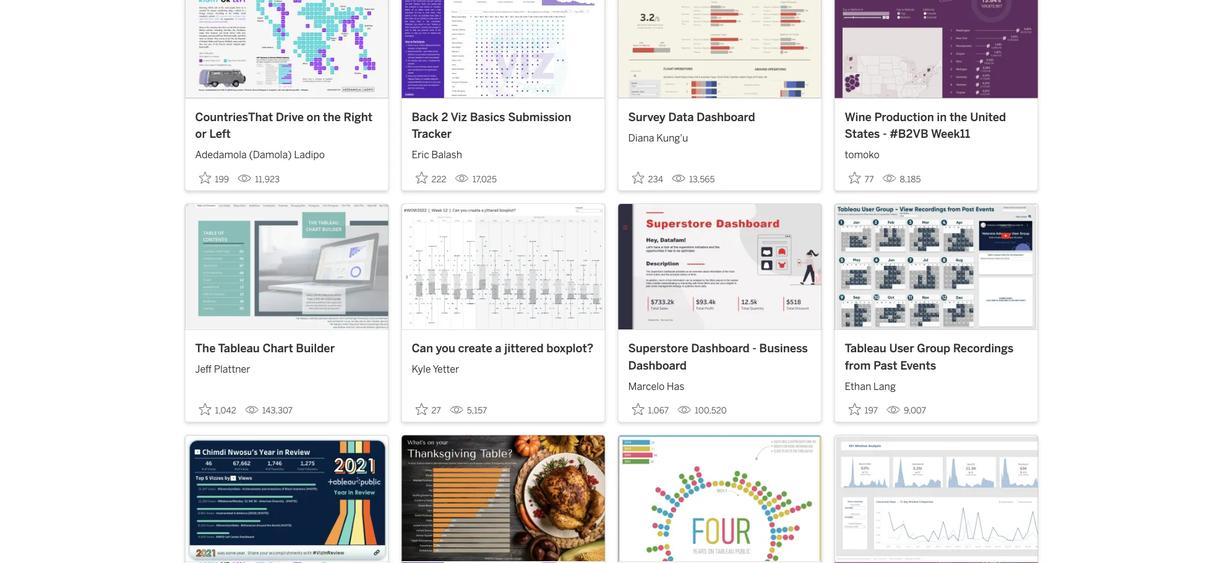 Task type: locate. For each thing, give the bounding box(es) containing it.
tomoko link
[[845, 143, 1028, 162]]

tableau up 'plattner'
[[218, 342, 260, 356]]

tracker
[[412, 127, 452, 141]]

add favorite button for tableau user group recordings from past events
[[845, 400, 882, 420]]

marcelo has link
[[629, 375, 812, 394]]

17,025 views element
[[450, 169, 502, 189]]

superstore dashboard - business dashboard link
[[629, 341, 812, 375]]

Add Favorite button
[[195, 168, 233, 188]]

0 horizontal spatial tableau
[[218, 342, 260, 356]]

1 horizontal spatial -
[[883, 127, 887, 141]]

survey data dashboard link
[[629, 109, 812, 126]]

dashboard down 'superstore'
[[629, 359, 687, 373]]

data
[[669, 110, 694, 124]]

13,565
[[689, 174, 715, 184]]

submission
[[508, 110, 572, 124]]

ethan lang
[[845, 381, 896, 393]]

workbook thumbnail image
[[185, 0, 388, 98], [402, 0, 605, 98], [619, 0, 822, 98], [835, 0, 1038, 98], [185, 204, 388, 330], [402, 204, 605, 330], [619, 204, 822, 330], [835, 204, 1038, 330], [185, 436, 388, 562], [402, 436, 605, 562], [619, 436, 822, 562], [835, 436, 1038, 562]]

superstore
[[629, 342, 689, 356]]

builder
[[296, 342, 335, 356]]

2
[[442, 110, 448, 124]]

back 2 viz basics submission tracker
[[412, 110, 572, 141]]

recordings
[[954, 342, 1014, 356]]

add favorite button down ethan at the bottom right of page
[[845, 400, 882, 420]]

you
[[436, 342, 456, 356]]

ladipo
[[294, 149, 325, 161]]

add favorite button down eric balash on the top of page
[[412, 168, 450, 188]]

on
[[307, 110, 320, 124]]

100,520 views element
[[673, 401, 732, 421]]

business
[[760, 342, 808, 356]]

left
[[210, 127, 231, 141]]

2 the from the left
[[950, 110, 968, 124]]

tableau inside tableau user group recordings from past events
[[845, 342, 887, 356]]

jeff plattner link
[[195, 358, 378, 377]]

the right on
[[323, 110, 341, 124]]

the
[[323, 110, 341, 124], [950, 110, 968, 124]]

Add Favorite button
[[845, 168, 878, 188]]

11,923
[[255, 174, 280, 184]]

wine
[[845, 110, 872, 124]]

100,520
[[695, 406, 727, 416]]

Add Favorite button
[[629, 168, 667, 188]]

add favorite button containing 197
[[845, 400, 882, 420]]

- left business
[[753, 342, 757, 356]]

add favorite button containing 222
[[412, 168, 450, 188]]

5,157
[[467, 406, 487, 416]]

the right in
[[950, 110, 968, 124]]

2 tableau from the left
[[845, 342, 887, 356]]

back
[[412, 110, 439, 124]]

-
[[883, 127, 887, 141], [753, 342, 757, 356]]

eric balash link
[[412, 143, 595, 162]]

199
[[215, 174, 229, 184]]

wine production in the united states - #b2vb week11 link
[[845, 109, 1028, 143]]

adedamola
[[195, 149, 247, 161]]

the for right
[[323, 110, 341, 124]]

united
[[971, 110, 1007, 124]]

viz
[[451, 110, 467, 124]]

events
[[901, 359, 937, 373]]

a
[[495, 342, 502, 356]]

tableau up from
[[845, 342, 887, 356]]

- inside wine production in the united states - #b2vb week11
[[883, 127, 887, 141]]

tableau
[[218, 342, 260, 356], [845, 342, 887, 356]]

Add Favorite button
[[412, 168, 450, 188], [195, 400, 240, 420], [845, 400, 882, 420]]

1 horizontal spatial the
[[950, 110, 968, 124]]

- right states
[[883, 127, 887, 141]]

add favorite button down jeff plattner
[[195, 400, 240, 420]]

production
[[875, 110, 934, 124]]

marcelo
[[629, 381, 665, 393]]

the tableau chart builder
[[195, 342, 335, 356]]

#b2vb
[[890, 127, 929, 141]]

basics
[[470, 110, 505, 124]]

boxplot?
[[547, 342, 594, 356]]

jittered
[[505, 342, 544, 356]]

197
[[865, 406, 878, 416]]

1 the from the left
[[323, 110, 341, 124]]

143,307
[[262, 406, 293, 416]]

0 horizontal spatial add favorite button
[[195, 400, 240, 420]]

add favorite button containing 1,042
[[195, 400, 240, 420]]

right
[[344, 110, 373, 124]]

past
[[874, 359, 898, 373]]

the inside wine production in the united states - #b2vb week11
[[950, 110, 968, 124]]

1 vertical spatial -
[[753, 342, 757, 356]]

0 horizontal spatial -
[[753, 342, 757, 356]]

dashboard up marcelo has link
[[691, 342, 750, 356]]

0 horizontal spatial the
[[323, 110, 341, 124]]

Add Favorite button
[[629, 400, 673, 420]]

the inside countriesthat drive on the right or left
[[323, 110, 341, 124]]

dashboard
[[697, 110, 755, 124], [691, 342, 750, 356], [629, 359, 687, 373]]

143,307 views element
[[240, 401, 298, 421]]

can you create a jittered boxplot? link
[[412, 341, 595, 358]]

2 horizontal spatial add favorite button
[[845, 400, 882, 420]]

Add Favorite button
[[412, 400, 445, 420]]

adedamola (damola) ladipo
[[195, 149, 325, 161]]

add favorite button for back 2 viz basics submission tracker
[[412, 168, 450, 188]]

1 horizontal spatial tableau
[[845, 342, 887, 356]]

dashboard up diana kung'u link
[[697, 110, 755, 124]]

0 vertical spatial -
[[883, 127, 887, 141]]

1 horizontal spatial add favorite button
[[412, 168, 450, 188]]

states
[[845, 127, 880, 141]]



Task type: vqa. For each thing, say whether or not it's contained in the screenshot.
1st Add Favorite button
yes



Task type: describe. For each thing, give the bounding box(es) containing it.
or
[[195, 127, 207, 141]]

has
[[667, 381, 685, 393]]

17,025
[[473, 174, 497, 184]]

eric balash
[[412, 149, 462, 161]]

2 vertical spatial dashboard
[[629, 359, 687, 373]]

lang
[[874, 381, 896, 393]]

0 vertical spatial dashboard
[[697, 110, 755, 124]]

countriesthat drive on the right or left link
[[195, 109, 378, 143]]

tableau user group recordings from past events
[[845, 342, 1014, 373]]

marcelo has
[[629, 381, 685, 393]]

11,923 views element
[[233, 169, 285, 189]]

ethan lang link
[[845, 375, 1028, 394]]

5,157 views element
[[445, 401, 492, 421]]

eric
[[412, 149, 429, 161]]

wine production in the united states - #b2vb week11
[[845, 110, 1007, 141]]

plattner
[[214, 364, 250, 376]]

tableau user group recordings from past events link
[[845, 341, 1028, 375]]

jeff plattner
[[195, 364, 250, 376]]

in
[[937, 110, 947, 124]]

countriesthat drive on the right or left
[[195, 110, 373, 141]]

1,067
[[648, 406, 669, 416]]

yetter
[[433, 364, 459, 376]]

ethan
[[845, 381, 872, 393]]

add favorite button for the tableau chart builder
[[195, 400, 240, 420]]

234
[[648, 174, 663, 184]]

survey data dashboard
[[629, 110, 755, 124]]

the for united
[[950, 110, 968, 124]]

kung'u
[[657, 132, 689, 144]]

balash
[[432, 149, 462, 161]]

9,007
[[904, 406, 927, 416]]

(damola)
[[249, 149, 292, 161]]

222
[[432, 174, 447, 184]]

1,042
[[215, 406, 236, 416]]

kyle yetter
[[412, 364, 459, 376]]

kyle yetter link
[[412, 358, 595, 377]]

can
[[412, 342, 433, 356]]

chart
[[263, 342, 293, 356]]

week11
[[931, 127, 971, 141]]

diana kung'u
[[629, 132, 689, 144]]

1 vertical spatial dashboard
[[691, 342, 750, 356]]

tomoko
[[845, 149, 880, 161]]

countriesthat
[[195, 110, 273, 124]]

- inside superstore dashboard - business dashboard
[[753, 342, 757, 356]]

1 tableau from the left
[[218, 342, 260, 356]]

superstore dashboard - business dashboard
[[629, 342, 808, 373]]

survey
[[629, 110, 666, 124]]

drive
[[276, 110, 304, 124]]

8,185
[[900, 174, 921, 184]]

the
[[195, 342, 216, 356]]

create
[[458, 342, 492, 356]]

can you create a jittered boxplot?
[[412, 342, 594, 356]]

9,007 views element
[[882, 401, 931, 421]]

back 2 viz basics submission tracker link
[[412, 109, 595, 143]]

diana kung'u link
[[629, 126, 812, 145]]

jeff
[[195, 364, 212, 376]]

77
[[865, 174, 874, 184]]

adedamola (damola) ladipo link
[[195, 143, 378, 162]]

group
[[917, 342, 951, 356]]

user
[[890, 342, 915, 356]]

diana
[[629, 132, 655, 144]]

13,565 views element
[[667, 169, 720, 189]]

the tableau chart builder link
[[195, 341, 378, 358]]

8,185 views element
[[878, 169, 926, 189]]

from
[[845, 359, 871, 373]]

27
[[432, 406, 441, 416]]

kyle
[[412, 364, 431, 376]]



